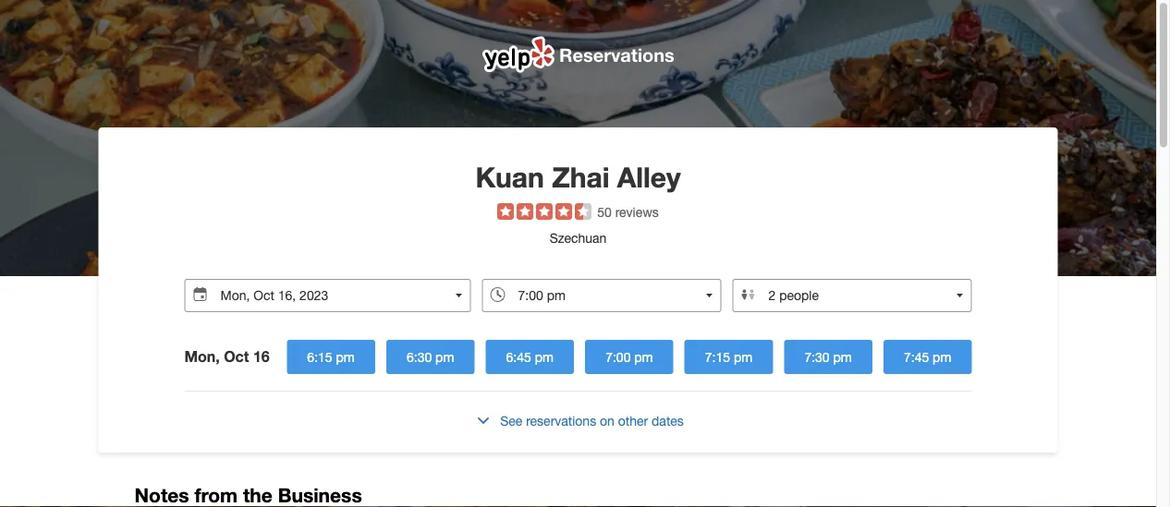 Task type: locate. For each thing, give the bounding box(es) containing it.
see reservations on other dates
[[500, 413, 684, 429]]

pm for 7:15 pm
[[734, 350, 753, 365]]

pm right 7:15 on the bottom
[[734, 350, 753, 365]]

6 pm from the left
[[834, 350, 852, 365]]

7:30
[[805, 350, 830, 365]]

7:15 pm
[[705, 350, 753, 365]]

5 pm from the left
[[734, 350, 753, 365]]

on
[[600, 413, 615, 429]]

pm for 6:45 pm
[[535, 350, 554, 365]]

kuan zhai alley
[[476, 160, 681, 193]]

16
[[253, 348, 270, 365]]

6:30 pm button
[[386, 340, 475, 374]]

6:45
[[506, 350, 532, 365]]

pm right "6:30"
[[436, 350, 454, 365]]

pm right 6:45
[[535, 350, 554, 365]]

the
[[243, 484, 273, 507]]

pm inside 'button'
[[535, 350, 554, 365]]

see reservations on other dates link
[[184, 403, 972, 442]]

notes from the business
[[135, 484, 362, 507]]

pm right 7:00
[[635, 350, 653, 365]]

pm for 7:30 pm
[[834, 350, 852, 365]]

6:30
[[407, 350, 432, 365]]

pm right 6:15
[[336, 350, 355, 365]]

pm for 6:30 pm
[[436, 350, 454, 365]]

notes
[[135, 484, 189, 507]]

7:30 pm button
[[784, 340, 873, 374]]

pm right 7:30
[[834, 350, 852, 365]]

7 pm from the left
[[933, 350, 952, 365]]

zhai
[[552, 160, 610, 193]]

pm right "7:45"
[[933, 350, 952, 365]]

7:15 pm button
[[685, 340, 773, 374]]

2 pm from the left
[[436, 350, 454, 365]]

pm
[[336, 350, 355, 365], [436, 350, 454, 365], [535, 350, 554, 365], [635, 350, 653, 365], [734, 350, 753, 365], [834, 350, 852, 365], [933, 350, 952, 365]]

reservations
[[560, 43, 675, 66]]

pm for 7:45 pm
[[933, 350, 952, 365]]

6:30 pm
[[407, 350, 454, 365]]

mon, oct 16
[[184, 348, 270, 365]]

1 pm from the left
[[336, 350, 355, 365]]

from
[[195, 484, 238, 507]]

4 pm from the left
[[635, 350, 653, 365]]

3 pm from the left
[[535, 350, 554, 365]]



Task type: vqa. For each thing, say whether or not it's contained in the screenshot.
this inside the restaurants like this are the finds, the experiences, the "hidden" gems i love!   places i wouldn't know of otherwise but now will remember with a smile. we were in town for a giants game and wanted dinner before heading home.  put in the filters to accommodate the lateness, our casual dress and desired $$ amount.  yelp led us to chez maman east (potrero hill) and i count myself lucky.
no



Task type: describe. For each thing, give the bounding box(es) containing it.
oct
[[224, 348, 249, 365]]

alley
[[617, 160, 681, 193]]

6:15 pm
[[307, 350, 355, 365]]

Select a date text field
[[184, 279, 471, 313]]

7:00
[[606, 350, 631, 365]]

kuan
[[476, 160, 545, 193]]

szechuan
[[550, 231, 607, 246]]

4.5 star rating image
[[498, 203, 592, 220]]

50
[[598, 205, 612, 220]]

other
[[618, 413, 648, 429]]

7:15
[[705, 350, 731, 365]]

business
[[278, 484, 362, 507]]

dates
[[652, 413, 684, 429]]

7:30 pm
[[805, 350, 852, 365]]

pm for 6:15 pm
[[336, 350, 355, 365]]

6:45 pm button
[[486, 340, 574, 374]]

7:00 pm button
[[585, 340, 674, 374]]

pm for 7:00 pm
[[635, 350, 653, 365]]

50 reviews
[[598, 205, 659, 220]]

reservations
[[526, 413, 597, 429]]

7:00 pm
[[606, 350, 653, 365]]

6:15 pm button
[[287, 340, 375, 374]]

7:45 pm button
[[884, 340, 972, 374]]

reviews
[[616, 205, 659, 220]]

mon,
[[184, 348, 220, 365]]

7:45
[[904, 350, 930, 365]]

7:45 pm
[[904, 350, 952, 365]]

see
[[500, 413, 523, 429]]

6:45 pm
[[506, 350, 554, 365]]

6:15
[[307, 350, 333, 365]]



